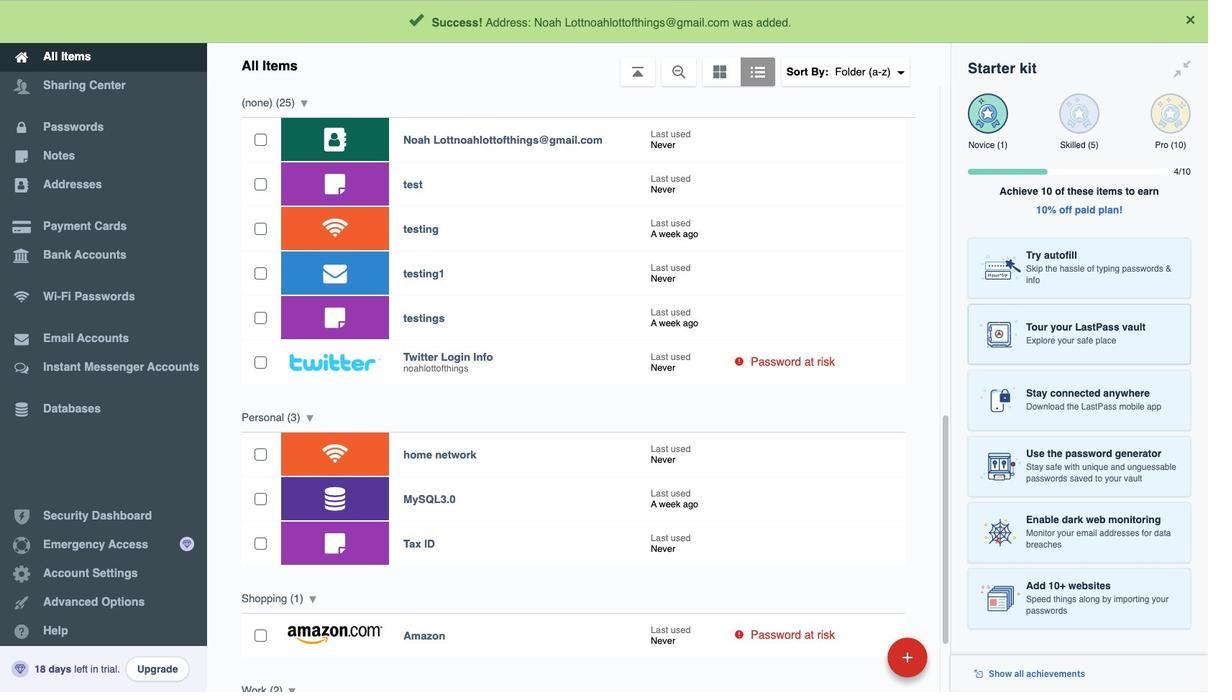 Task type: describe. For each thing, give the bounding box(es) containing it.
search my vault text field
[[347, 6, 922, 37]]



Task type: vqa. For each thing, say whether or not it's contained in the screenshot.
'New item' navigation
yes



Task type: locate. For each thing, give the bounding box(es) containing it.
new item element
[[789, 637, 933, 678]]

main navigation navigation
[[0, 0, 207, 693]]

Search search field
[[347, 6, 922, 37]]

vault options navigation
[[207, 43, 951, 86]]

new item navigation
[[789, 634, 937, 693]]

alert
[[0, 0, 1209, 43]]



